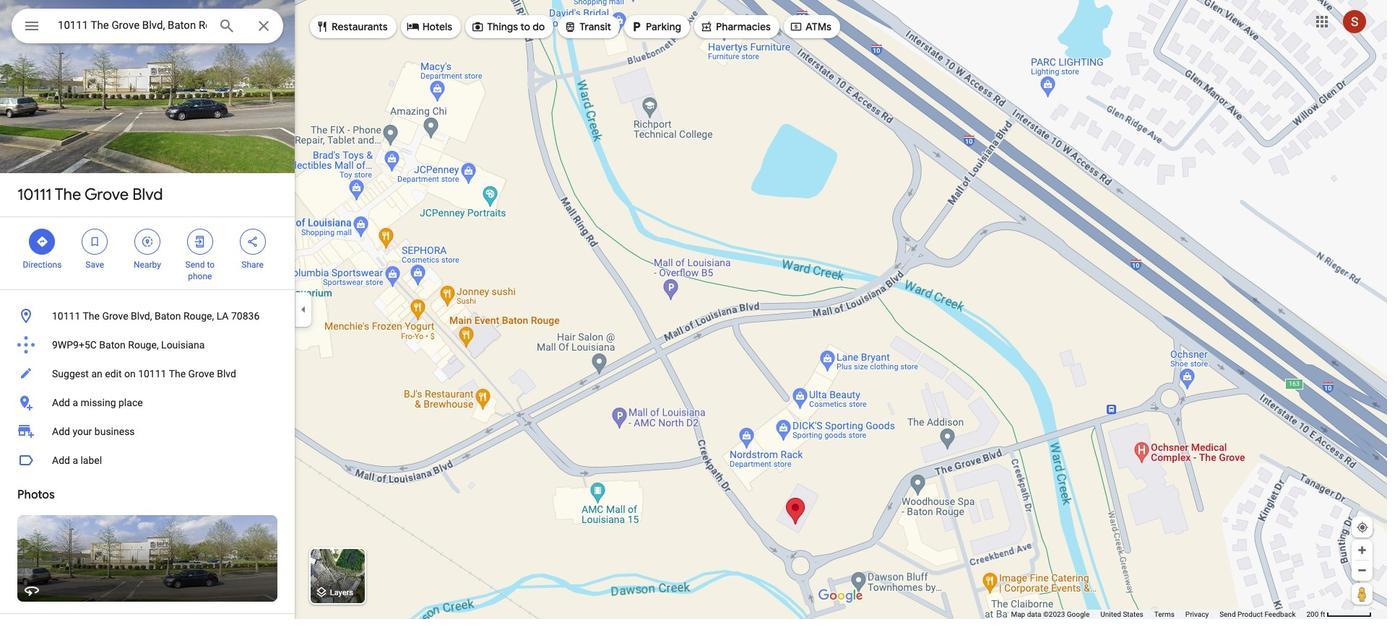 Task type: vqa. For each thing, say whether or not it's contained in the screenshot.

yes



Task type: describe. For each thing, give the bounding box(es) containing it.
terms button
[[1155, 611, 1175, 620]]


[[141, 234, 154, 250]]

10111 the grove blvd
[[17, 185, 163, 205]]

product
[[1238, 611, 1263, 619]]

label
[[81, 455, 102, 467]]

 pharmacies
[[700, 19, 771, 35]]

the for 10111 the grove blvd, baton rouge, la 70836
[[83, 311, 100, 322]]

suggest an edit on 10111 the grove blvd button
[[0, 360, 295, 389]]

pharmacies
[[716, 20, 771, 33]]

hotels
[[422, 20, 452, 33]]


[[246, 234, 259, 250]]

add your business link
[[0, 418, 295, 447]]

10111 the grove blvd, baton rouge, la 70836 button
[[0, 302, 295, 331]]

©2023
[[1043, 611, 1065, 619]]

missing
[[81, 397, 116, 409]]

9wp9+5c baton rouge, louisiana
[[52, 340, 205, 351]]

 parking
[[630, 19, 681, 35]]

footer inside google maps element
[[1011, 611, 1307, 620]]

photos
[[17, 488, 55, 503]]

directions
[[23, 260, 62, 270]]

united states button
[[1101, 611, 1144, 620]]


[[193, 234, 207, 250]]

place
[[119, 397, 143, 409]]

layers
[[330, 589, 353, 599]]


[[790, 19, 803, 35]]

edit
[[105, 369, 122, 380]]

blvd,
[[131, 311, 152, 322]]

atms
[[806, 20, 832, 33]]

add your business
[[52, 426, 135, 438]]

baton inside button
[[99, 340, 126, 351]]

add for add a label
[[52, 455, 70, 467]]

10111 the grove blvd main content
[[0, 0, 295, 620]]

grove for blvd,
[[102, 311, 128, 322]]

parking
[[646, 20, 681, 33]]

send product feedback
[[1220, 611, 1296, 619]]

an
[[91, 369, 102, 380]]

suggest
[[52, 369, 89, 380]]

add for add your business
[[52, 426, 70, 438]]

10111 for 10111 the grove blvd
[[17, 185, 52, 205]]

add for add a missing place
[[52, 397, 70, 409]]

nearby
[[134, 260, 161, 270]]

show street view coverage image
[[1352, 584, 1373, 606]]

 button
[[12, 9, 52, 46]]


[[88, 234, 101, 250]]

a for label
[[73, 455, 78, 467]]

10111 The Grove Blvd, Baton Rouge, LA 70836 field
[[12, 9, 283, 43]]

send to phone
[[185, 260, 215, 282]]

200 ft button
[[1307, 611, 1372, 619]]

save
[[86, 260, 104, 270]]

data
[[1027, 611, 1042, 619]]

blvd inside 'suggest an edit on 10111 the grove blvd' button
[[217, 369, 236, 380]]


[[23, 16, 40, 36]]

200 ft
[[1307, 611, 1326, 619]]

states
[[1123, 611, 1144, 619]]


[[700, 19, 713, 35]]

200
[[1307, 611, 1319, 619]]

send product feedback button
[[1220, 611, 1296, 620]]

business
[[95, 426, 135, 438]]

map data ©2023 google
[[1011, 611, 1090, 619]]

united
[[1101, 611, 1121, 619]]

send for send product feedback
[[1220, 611, 1236, 619]]

70836
[[231, 311, 260, 322]]

things
[[487, 20, 518, 33]]


[[471, 19, 484, 35]]



Task type: locate. For each thing, give the bounding box(es) containing it.
0 vertical spatial the
[[55, 185, 81, 205]]

1 horizontal spatial to
[[520, 20, 530, 33]]

actions for 10111 the grove blvd region
[[0, 217, 295, 290]]

feedback
[[1265, 611, 1296, 619]]

blvd down la
[[217, 369, 236, 380]]

0 horizontal spatial blvd
[[132, 185, 163, 205]]

the for 10111 the grove blvd
[[55, 185, 81, 205]]

1 vertical spatial rouge,
[[128, 340, 159, 351]]

 atms
[[790, 19, 832, 35]]

0 vertical spatial baton
[[155, 311, 181, 322]]

to up "phone"
[[207, 260, 215, 270]]

0 horizontal spatial to
[[207, 260, 215, 270]]

10111 the grove blvd, baton rouge, la 70836
[[52, 311, 260, 322]]

send inside button
[[1220, 611, 1236, 619]]

1 vertical spatial baton
[[99, 340, 126, 351]]

none field inside 10111 the grove blvd, baton rouge, la 70836 field
[[58, 17, 207, 34]]

grove inside 'button'
[[102, 311, 128, 322]]

share
[[242, 260, 264, 270]]

10111 up 9wp9+5c
[[52, 311, 80, 322]]


[[407, 19, 420, 35]]

to left the "do"
[[520, 20, 530, 33]]

google maps element
[[0, 0, 1387, 620]]

add a label button
[[0, 447, 295, 475]]


[[564, 19, 577, 35]]

rouge,
[[183, 311, 214, 322], [128, 340, 159, 351]]

a inside button
[[73, 397, 78, 409]]

do
[[533, 20, 545, 33]]

to
[[520, 20, 530, 33], [207, 260, 215, 270]]

louisiana
[[161, 340, 205, 351]]

0 horizontal spatial rouge,
[[128, 340, 159, 351]]

show your location image
[[1356, 522, 1369, 535]]

transit
[[580, 20, 611, 33]]

10111 for 10111 the grove blvd, baton rouge, la 70836
[[52, 311, 80, 322]]

the
[[55, 185, 81, 205], [83, 311, 100, 322], [169, 369, 186, 380]]

restaurants
[[332, 20, 388, 33]]

send
[[185, 260, 205, 270], [1220, 611, 1236, 619]]

add a missing place button
[[0, 389, 295, 418]]

2 horizontal spatial the
[[169, 369, 186, 380]]

1 horizontal spatial baton
[[155, 311, 181, 322]]


[[36, 234, 49, 250]]

privacy
[[1186, 611, 1209, 619]]

add left your
[[52, 426, 70, 438]]

rouge, up suggest an edit on 10111 the grove blvd
[[128, 340, 159, 351]]

None field
[[58, 17, 207, 34]]

baton
[[155, 311, 181, 322], [99, 340, 126, 351]]

grove left blvd,
[[102, 311, 128, 322]]

 restaurants
[[316, 19, 388, 35]]

send inside send to phone
[[185, 260, 205, 270]]

grove for blvd
[[84, 185, 129, 205]]

grove
[[84, 185, 129, 205], [102, 311, 128, 322], [188, 369, 214, 380]]

1 horizontal spatial 10111
[[52, 311, 80, 322]]

la
[[217, 311, 229, 322]]

10111 inside button
[[138, 369, 167, 380]]

map
[[1011, 611, 1025, 619]]

1 vertical spatial a
[[73, 455, 78, 467]]

0 vertical spatial to
[[520, 20, 530, 33]]

rouge, inside 'button'
[[183, 311, 214, 322]]

 search field
[[12, 9, 283, 46]]

phone
[[188, 272, 212, 282]]

 transit
[[564, 19, 611, 35]]

zoom out image
[[1357, 566, 1368, 577]]

0 vertical spatial rouge,
[[183, 311, 214, 322]]

1 vertical spatial add
[[52, 426, 70, 438]]

1 a from the top
[[73, 397, 78, 409]]

the inside the 10111 the grove blvd, baton rouge, la 70836 'button'
[[83, 311, 100, 322]]

to inside the  things to do
[[520, 20, 530, 33]]

google
[[1067, 611, 1090, 619]]

a for missing
[[73, 397, 78, 409]]

2 vertical spatial add
[[52, 455, 70, 467]]

0 vertical spatial a
[[73, 397, 78, 409]]

0 vertical spatial send
[[185, 260, 205, 270]]

ft
[[1321, 611, 1326, 619]]

add a missing place
[[52, 397, 143, 409]]

a left label
[[73, 455, 78, 467]]

1 vertical spatial grove
[[102, 311, 128, 322]]

a left missing
[[73, 397, 78, 409]]

 things to do
[[471, 19, 545, 35]]

baton right blvd,
[[155, 311, 181, 322]]

2 vertical spatial grove
[[188, 369, 214, 380]]

0 vertical spatial add
[[52, 397, 70, 409]]

 hotels
[[407, 19, 452, 35]]

1 horizontal spatial blvd
[[217, 369, 236, 380]]

1 vertical spatial 10111
[[52, 311, 80, 322]]

add a label
[[52, 455, 102, 467]]

2 a from the top
[[73, 455, 78, 467]]

2 add from the top
[[52, 426, 70, 438]]

zoom in image
[[1357, 546, 1368, 556]]

0 vertical spatial grove
[[84, 185, 129, 205]]

10111 right on
[[138, 369, 167, 380]]

baton up edit
[[99, 340, 126, 351]]

a
[[73, 397, 78, 409], [73, 455, 78, 467]]

1 horizontal spatial rouge,
[[183, 311, 214, 322]]

footer containing map data ©2023 google
[[1011, 611, 1307, 620]]

1 vertical spatial send
[[1220, 611, 1236, 619]]

grove up  in the top left of the page
[[84, 185, 129, 205]]

add inside button
[[52, 455, 70, 467]]

united states
[[1101, 611, 1144, 619]]

1 horizontal spatial the
[[83, 311, 100, 322]]

10111 inside 'button'
[[52, 311, 80, 322]]

0 horizontal spatial 10111
[[17, 185, 52, 205]]

add down suggest
[[52, 397, 70, 409]]

9wp9+5c
[[52, 340, 97, 351]]

google account: sheryl atherton  
(sheryl.atherton@adept.ai) image
[[1343, 10, 1366, 33]]

baton inside 'button'
[[155, 311, 181, 322]]

10111
[[17, 185, 52, 205], [52, 311, 80, 322], [138, 369, 167, 380]]

your
[[73, 426, 92, 438]]

3 add from the top
[[52, 455, 70, 467]]

send left product
[[1220, 611, 1236, 619]]

suggest an edit on 10111 the grove blvd
[[52, 369, 236, 380]]

2 vertical spatial the
[[169, 369, 186, 380]]

add left label
[[52, 455, 70, 467]]

1 add from the top
[[52, 397, 70, 409]]

send for send to phone
[[185, 260, 205, 270]]

send up "phone"
[[185, 260, 205, 270]]

0 vertical spatial blvd
[[132, 185, 163, 205]]

rouge, inside button
[[128, 340, 159, 351]]

terms
[[1155, 611, 1175, 619]]

2 vertical spatial 10111
[[138, 369, 167, 380]]

privacy button
[[1186, 611, 1209, 620]]

2 horizontal spatial 10111
[[138, 369, 167, 380]]

0 vertical spatial 10111
[[17, 185, 52, 205]]

a inside button
[[73, 455, 78, 467]]

grove inside button
[[188, 369, 214, 380]]

blvd
[[132, 185, 163, 205], [217, 369, 236, 380]]

0 horizontal spatial send
[[185, 260, 205, 270]]

grove down louisiana
[[188, 369, 214, 380]]

on
[[124, 369, 136, 380]]

1 vertical spatial to
[[207, 260, 215, 270]]

the inside 'suggest an edit on 10111 the grove blvd' button
[[169, 369, 186, 380]]

1 vertical spatial blvd
[[217, 369, 236, 380]]

0 horizontal spatial baton
[[99, 340, 126, 351]]

rouge, left la
[[183, 311, 214, 322]]

blvd up 
[[132, 185, 163, 205]]

9wp9+5c baton rouge, louisiana button
[[0, 331, 295, 360]]

1 vertical spatial the
[[83, 311, 100, 322]]

10111 up the 
[[17, 185, 52, 205]]

to inside send to phone
[[207, 260, 215, 270]]

collapse side panel image
[[296, 302, 311, 318]]


[[316, 19, 329, 35]]

0 horizontal spatial the
[[55, 185, 81, 205]]

1 horizontal spatial send
[[1220, 611, 1236, 619]]

add
[[52, 397, 70, 409], [52, 426, 70, 438], [52, 455, 70, 467]]


[[630, 19, 643, 35]]

add inside button
[[52, 397, 70, 409]]

footer
[[1011, 611, 1307, 620]]



